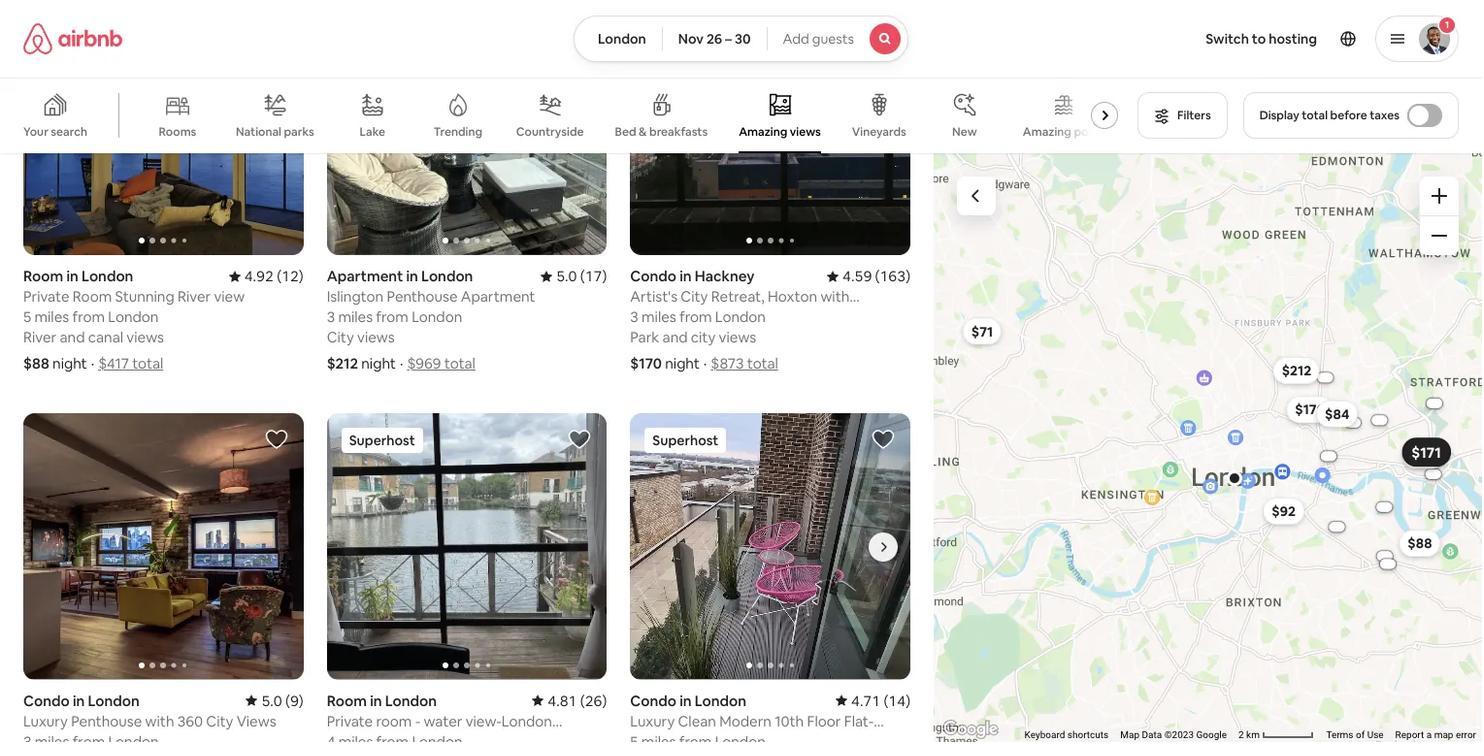 Task type: vqa. For each thing, say whether or not it's contained in the screenshot.
most
no



Task type: locate. For each thing, give the bounding box(es) containing it.
3 from from the left
[[680, 308, 712, 327]]

condo in london luxury penthouse with 360 city views
[[23, 692, 276, 731]]

and inside 3 miles from london park and city views $170 night · $873 total
[[663, 329, 688, 347]]

penthouse
[[387, 288, 458, 306], [71, 712, 142, 731]]

· inside 3 miles from london park and city views $170 night · $873 total
[[704, 355, 707, 373]]

add to wishlist: condo in london image
[[265, 429, 288, 452]]

views left vineyards
[[790, 124, 821, 140]]

display total before taxes button
[[1244, 92, 1459, 139]]

city down islington
[[327, 329, 354, 347]]

london inside button
[[598, 30, 647, 48]]

3 night from the left
[[665, 355, 700, 373]]

4.59 out of 5 average rating,  163 reviews image
[[827, 268, 911, 286]]

group
[[23, 0, 304, 256], [327, 0, 607, 256], [631, 0, 1191, 256], [0, 78, 1126, 153], [23, 414, 304, 680], [327, 414, 607, 680], [631, 414, 1191, 680]]

guests
[[813, 30, 854, 48]]

city inside apartment in london islington penthouse apartment 3 miles from london city views $212 night · $969 total
[[327, 329, 354, 347]]

0 horizontal spatial 3
[[327, 308, 335, 327]]

condo for condo in hackney
[[631, 268, 677, 286]]

None search field
[[574, 16, 909, 62]]

2 horizontal spatial ·
[[704, 355, 707, 373]]

zoom out image
[[1432, 228, 1448, 244]]

0 vertical spatial city
[[327, 329, 354, 347]]

3
[[327, 308, 335, 327], [631, 308, 639, 327]]

360
[[177, 712, 203, 731]]

3 miles from the left
[[642, 308, 677, 327]]

2 km
[[1239, 730, 1263, 741]]

views up $417 total button
[[127, 329, 164, 347]]

1 vertical spatial 5.0
[[262, 692, 282, 711]]

2 and from the left
[[663, 329, 688, 347]]

and left canal
[[60, 329, 85, 347]]

1 horizontal spatial $170
[[1295, 401, 1325, 418]]

room
[[23, 267, 63, 286], [73, 288, 112, 306], [327, 692, 367, 711]]

1 horizontal spatial miles
[[338, 308, 373, 327]]

national
[[236, 124, 282, 140]]

amazing for amazing pools
[[1023, 124, 1072, 140]]

river down 5 on the top of page
[[23, 329, 56, 347]]

0 horizontal spatial river
[[23, 329, 56, 347]]

with
[[145, 712, 174, 731]]

room up private
[[23, 267, 63, 286]]

· left $969
[[400, 355, 403, 373]]

and left city
[[663, 329, 688, 347]]

1 horizontal spatial and
[[663, 329, 688, 347]]

$88 down 5 on the top of page
[[23, 355, 49, 373]]

0 horizontal spatial night
[[52, 355, 87, 373]]

1 horizontal spatial amazing
[[1023, 124, 1072, 140]]

©2023
[[1165, 730, 1194, 741]]

4.92
[[244, 267, 274, 286]]

total
[[1302, 108, 1328, 123], [132, 355, 163, 373], [444, 355, 476, 373], [747, 355, 779, 373]]

add to wishlist: condo in hackney image
[[872, 4, 895, 27]]

$88
[[23, 355, 49, 373], [1408, 535, 1432, 552]]

total left before
[[1302, 108, 1328, 123]]

0 vertical spatial apartment
[[327, 268, 403, 286]]

1 horizontal spatial river
[[178, 288, 211, 306]]

1 horizontal spatial 3
[[631, 308, 639, 327]]

$88 down $68
[[1408, 535, 1432, 552]]

views up $873 total button
[[719, 329, 757, 347]]

miles down private
[[35, 308, 69, 327]]

total inside 'button'
[[1302, 108, 1328, 123]]

trending
[[434, 124, 483, 140]]

2 horizontal spatial from
[[680, 308, 712, 327]]

city
[[691, 329, 716, 347]]

$171 button
[[1402, 438, 1451, 467]]

stunning
[[115, 288, 174, 306]]

condo right (26)
[[631, 692, 677, 711]]

1 · from the left
[[91, 355, 94, 373]]

room in london private room stunning river view 5 miles from london river and canal views $88 night · $417 total
[[23, 267, 245, 373]]

and inside 'room in london private room stunning river view 5 miles from london river and canal views $88 night · $417 total'
[[60, 329, 85, 347]]

$170 down $212 button on the right of page
[[1295, 401, 1325, 418]]

(17)
[[580, 268, 607, 286]]

2 horizontal spatial night
[[665, 355, 700, 373]]

penthouse up $969
[[387, 288, 458, 306]]

condo
[[631, 268, 677, 286], [23, 692, 70, 711], [631, 692, 677, 711]]

from up canal
[[72, 308, 105, 327]]

4.71
[[852, 692, 881, 711]]

from inside 3 miles from london park and city views $170 night · $873 total
[[680, 308, 712, 327]]

views inside 3 miles from london park and city views $170 night · $873 total
[[719, 329, 757, 347]]

· left the $417
[[91, 355, 94, 373]]

1 vertical spatial river
[[23, 329, 56, 347]]

1 3 from the left
[[327, 308, 335, 327]]

penthouse inside apartment in london islington penthouse apartment 3 miles from london city views $212 night · $969 total
[[387, 288, 458, 306]]

hosting
[[1269, 30, 1318, 48]]

1 horizontal spatial $212
[[1282, 362, 1312, 379]]

and
[[60, 329, 85, 347], [663, 329, 688, 347]]

1 button
[[1376, 16, 1459, 62]]

filters
[[1178, 108, 1212, 123]]

4.92 (12)
[[244, 267, 304, 286]]

3 · from the left
[[704, 355, 707, 373]]

of
[[1357, 730, 1365, 741]]

$417
[[98, 355, 129, 373]]

bed
[[615, 124, 637, 140]]

·
[[91, 355, 94, 373], [400, 355, 403, 373], [704, 355, 707, 373]]

$212
[[327, 355, 358, 373], [1282, 362, 1312, 379]]

1 horizontal spatial penthouse
[[387, 288, 458, 306]]

penthouse inside condo in london luxury penthouse with 360 city views
[[71, 712, 142, 731]]

new
[[953, 124, 977, 140]]

room right (9)
[[327, 692, 367, 711]]

views
[[237, 712, 276, 731]]

2 night from the left
[[361, 355, 396, 373]]

$212 up the $170 button
[[1282, 362, 1312, 379]]

(9)
[[286, 692, 304, 711]]

2 miles from the left
[[338, 308, 373, 327]]

filters button
[[1138, 92, 1228, 139]]

in for room in london
[[370, 692, 382, 711]]

room for room in london
[[327, 692, 367, 711]]

group containing national parks
[[0, 78, 1126, 153]]

room up canal
[[73, 288, 112, 306]]

$170 down park
[[631, 355, 662, 373]]

total right $969
[[444, 355, 476, 373]]

$84 button
[[1316, 400, 1358, 427]]

$212 down islington
[[327, 355, 358, 373]]

0 horizontal spatial $88
[[23, 355, 49, 373]]

1 night from the left
[[52, 355, 87, 373]]

keyboard shortcuts
[[1025, 730, 1109, 741]]

apartment
[[327, 268, 403, 286], [461, 288, 536, 306]]

in for condo in hackney
[[680, 268, 692, 286]]

0 vertical spatial $88
[[23, 355, 49, 373]]

switch to hosting link
[[1195, 18, 1329, 59]]

lake
[[360, 124, 386, 140]]

apartment up islington
[[327, 268, 403, 286]]

2 horizontal spatial miles
[[642, 308, 677, 327]]

views inside group
[[790, 124, 821, 140]]

1 vertical spatial $170
[[1295, 401, 1325, 418]]

1 vertical spatial city
[[206, 712, 233, 731]]

0 horizontal spatial from
[[72, 308, 105, 327]]

river
[[178, 288, 211, 306], [23, 329, 56, 347]]

0 vertical spatial room
[[23, 267, 63, 286]]

river left view
[[178, 288, 211, 306]]

views down islington
[[357, 329, 395, 347]]

night left the $417
[[52, 355, 87, 373]]

–
[[725, 30, 732, 48]]

in inside 'room in london private room stunning river view 5 miles from london river and canal views $88 night · $417 total'
[[67, 267, 79, 286]]

1 from from the left
[[72, 308, 105, 327]]

5.0 left (9)
[[262, 692, 282, 711]]

1 horizontal spatial ·
[[400, 355, 403, 373]]

penthouse left the with at the left
[[71, 712, 142, 731]]

1 vertical spatial penthouse
[[71, 712, 142, 731]]

(163)
[[875, 268, 911, 286]]

amazing views
[[739, 124, 821, 140]]

(14)
[[884, 692, 911, 711]]

from
[[72, 308, 105, 327], [376, 308, 409, 327], [680, 308, 712, 327]]

profile element
[[932, 0, 1459, 78]]

5.0 left (17)
[[557, 268, 577, 286]]

total right the $417
[[132, 355, 163, 373]]

from down islington
[[376, 308, 409, 327]]

1 horizontal spatial city
[[327, 329, 354, 347]]

total right $873
[[747, 355, 779, 373]]

islington
[[327, 288, 384, 306]]

$171
[[1412, 443, 1441, 462]]

miles down islington
[[338, 308, 373, 327]]

0 vertical spatial river
[[178, 288, 211, 306]]

2 horizontal spatial room
[[327, 692, 367, 711]]

london
[[598, 30, 647, 48], [82, 267, 133, 286], [422, 268, 473, 286], [108, 308, 159, 327], [412, 308, 462, 327], [715, 308, 766, 327], [88, 692, 140, 711], [385, 692, 437, 711], [695, 692, 747, 711]]

0 vertical spatial $170
[[631, 355, 662, 373]]

5.0
[[557, 268, 577, 286], [262, 692, 282, 711]]

5.0 for 5.0 (9)
[[262, 692, 282, 711]]

0 horizontal spatial amazing
[[739, 124, 788, 140]]

3 up park
[[631, 308, 639, 327]]

1 horizontal spatial room
[[73, 288, 112, 306]]

miles
[[35, 308, 69, 327], [338, 308, 373, 327], [642, 308, 677, 327]]

miles inside 'room in london private room stunning river view 5 miles from london river and canal views $88 night · $417 total'
[[35, 308, 69, 327]]

1 horizontal spatial 5.0
[[557, 268, 577, 286]]

condo right (17)
[[631, 268, 677, 286]]

1 horizontal spatial from
[[376, 308, 409, 327]]

2 3 from the left
[[631, 308, 639, 327]]

in for apartment in london islington penthouse apartment 3 miles from london city views $212 night · $969 total
[[406, 268, 418, 286]]

30
[[735, 30, 751, 48]]

park
[[631, 329, 660, 347]]

0 horizontal spatial city
[[206, 712, 233, 731]]

$170
[[631, 355, 662, 373], [1295, 401, 1325, 418]]

1
[[1446, 18, 1450, 31]]

a
[[1427, 730, 1432, 741]]

5.0 out of 5 average rating,  17 reviews image
[[541, 268, 607, 286]]

before
[[1331, 108, 1368, 123]]

0 horizontal spatial 5.0
[[262, 692, 282, 711]]

london inside 3 miles from london park and city views $170 night · $873 total
[[715, 308, 766, 327]]

in for condo in london luxury penthouse with 360 city views
[[73, 692, 85, 711]]

amazing left pools
[[1023, 124, 1072, 140]]

city inside condo in london luxury penthouse with 360 city views
[[206, 712, 233, 731]]

· left $873
[[704, 355, 707, 373]]

condo up luxury
[[23, 692, 70, 711]]

$170 button
[[1286, 396, 1334, 423]]

apartment up $969 total button
[[461, 288, 536, 306]]

views inside apartment in london islington penthouse apartment 3 miles from london city views $212 night · $969 total
[[357, 329, 395, 347]]

1 and from the left
[[60, 329, 85, 347]]

amazing pools
[[1023, 124, 1105, 140]]

1 miles from the left
[[35, 308, 69, 327]]

in
[[67, 267, 79, 286], [406, 268, 418, 286], [680, 268, 692, 286], [73, 692, 85, 711], [370, 692, 382, 711], [680, 692, 692, 711]]

0 horizontal spatial room
[[23, 267, 63, 286]]

$71 button
[[963, 318, 1002, 345]]

city
[[327, 329, 354, 347], [206, 712, 233, 731]]

3 down islington
[[327, 308, 335, 327]]

· inside apartment in london islington penthouse apartment 3 miles from london city views $212 night · $969 total
[[400, 355, 403, 373]]

city right 360
[[206, 712, 233, 731]]

0 vertical spatial penthouse
[[387, 288, 458, 306]]

miles up park
[[642, 308, 677, 327]]

miles inside 3 miles from london park and city views $170 night · $873 total
[[642, 308, 677, 327]]

night inside 3 miles from london park and city views $170 night · $873 total
[[665, 355, 700, 373]]

2 · from the left
[[400, 355, 403, 373]]

0 horizontal spatial $170
[[631, 355, 662, 373]]

0 horizontal spatial penthouse
[[71, 712, 142, 731]]

night left $969
[[361, 355, 396, 373]]

2 from from the left
[[376, 308, 409, 327]]

1 vertical spatial $88
[[1408, 535, 1432, 552]]

0 horizontal spatial miles
[[35, 308, 69, 327]]

0 vertical spatial 5.0
[[557, 268, 577, 286]]

1 horizontal spatial $88
[[1408, 535, 1432, 552]]

$212 inside apartment in london islington penthouse apartment 3 miles from london city views $212 night · $969 total
[[327, 355, 358, 373]]

1 horizontal spatial apartment
[[461, 288, 536, 306]]

from up city
[[680, 308, 712, 327]]

0 horizontal spatial apartment
[[327, 268, 403, 286]]

night down city
[[665, 355, 700, 373]]

2 vertical spatial room
[[327, 692, 367, 711]]

data
[[1142, 730, 1163, 741]]

from inside apartment in london islington penthouse apartment 3 miles from london city views $212 night · $969 total
[[376, 308, 409, 327]]

1 horizontal spatial night
[[361, 355, 396, 373]]

0 horizontal spatial $212
[[327, 355, 358, 373]]

0 horizontal spatial and
[[60, 329, 85, 347]]

in inside condo in london luxury penthouse with 360 city views
[[73, 692, 85, 711]]

amazing right breakfasts
[[739, 124, 788, 140]]

&
[[639, 124, 647, 140]]

in inside apartment in london islington penthouse apartment 3 miles from london city views $212 night · $969 total
[[406, 268, 418, 286]]

4.81 out of 5 average rating,  26 reviews image
[[532, 692, 607, 711]]

0 horizontal spatial ·
[[91, 355, 94, 373]]

$417 total button
[[98, 355, 163, 373]]



Task type: describe. For each thing, give the bounding box(es) containing it.
room in london
[[327, 692, 437, 711]]

room for room in london private room stunning river view 5 miles from london river and canal views $88 night · $417 total
[[23, 267, 63, 286]]

parks
[[284, 124, 314, 140]]

nov
[[679, 30, 704, 48]]

view
[[214, 288, 245, 306]]

none search field containing london
[[574, 16, 909, 62]]

total inside 'room in london private room stunning river view 5 miles from london river and canal views $88 night · $417 total'
[[132, 355, 163, 373]]

nov 26 – 30
[[679, 30, 751, 48]]

add to wishlist: condo in london image
[[872, 429, 895, 452]]

4.71 out of 5 average rating,  14 reviews image
[[836, 692, 911, 711]]

report
[[1396, 730, 1425, 741]]

map
[[1435, 730, 1454, 741]]

5.0 (9)
[[262, 692, 304, 711]]

condo for condo in london
[[631, 692, 677, 711]]

keyboard shortcuts button
[[1025, 729, 1109, 743]]

nov 26 – 30 button
[[662, 16, 768, 62]]

hackney
[[695, 268, 755, 286]]

3 miles from london park and city views $170 night · $873 total
[[631, 308, 779, 373]]

5.0 out of 5 average rating,  9 reviews image
[[246, 692, 304, 711]]

$92
[[1272, 502, 1296, 520]]

(12)
[[277, 267, 304, 286]]

terms of use
[[1327, 730, 1384, 741]]

breakfasts
[[650, 124, 708, 140]]

4.92 out of 5 average rating,  12 reviews image
[[229, 267, 304, 286]]

km
[[1247, 730, 1260, 741]]

terms
[[1327, 730, 1354, 741]]

26
[[707, 30, 723, 48]]

2
[[1239, 730, 1245, 741]]

penthouse for apartment
[[387, 288, 458, 306]]

condo inside condo in london luxury penthouse with 360 city views
[[23, 692, 70, 711]]

keyboard
[[1025, 730, 1066, 741]]

london button
[[574, 16, 663, 62]]

add to wishlist: apartment in london image
[[568, 4, 592, 27]]

$873
[[711, 355, 744, 373]]

google
[[1197, 730, 1227, 741]]

1 vertical spatial room
[[73, 288, 112, 306]]

4.59 (163)
[[843, 268, 911, 286]]

night inside 'room in london private room stunning river view 5 miles from london river and canal views $88 night · $417 total'
[[52, 355, 87, 373]]

$88 button
[[1399, 530, 1441, 557]]

add guests
[[783, 30, 854, 48]]

3 inside apartment in london islington penthouse apartment 3 miles from london city views $212 night · $969 total
[[327, 308, 335, 327]]

4.81
[[548, 692, 577, 711]]

pools
[[1074, 124, 1105, 140]]

canal
[[88, 329, 123, 347]]

private
[[23, 288, 69, 306]]

switch to hosting
[[1206, 30, 1318, 48]]

$71
[[971, 322, 993, 340]]

search
[[51, 124, 87, 140]]

5.0 (17)
[[557, 268, 607, 286]]

your search
[[23, 124, 87, 140]]

your
[[23, 124, 48, 140]]

4.71 (14)
[[852, 692, 911, 711]]

from inside 'room in london private room stunning river view 5 miles from london river and canal views $88 night · $417 total'
[[72, 308, 105, 327]]

$212 button
[[1273, 357, 1320, 384]]

in for room in london private room stunning river view 5 miles from london river and canal views $88 night · $417 total
[[67, 267, 79, 286]]

$92 button
[[1263, 498, 1304, 525]]

$969
[[407, 355, 441, 373]]

night inside apartment in london islington penthouse apartment 3 miles from london city views $212 night · $969 total
[[361, 355, 396, 373]]

$84
[[1325, 405, 1350, 423]]

total inside apartment in london islington penthouse apartment 3 miles from london city views $212 night · $969 total
[[444, 355, 476, 373]]

in for condo in london
[[680, 692, 692, 711]]

report a map error
[[1396, 730, 1477, 741]]

condo in london
[[631, 692, 747, 711]]

national parks
[[236, 124, 314, 140]]

terms of use link
[[1327, 730, 1384, 741]]

(26)
[[580, 692, 607, 711]]

shortcuts
[[1068, 730, 1109, 741]]

add
[[783, 30, 810, 48]]

views inside 'room in london private room stunning river view 5 miles from london river and canal views $88 night · $417 total'
[[127, 329, 164, 347]]

total inside 3 miles from london park and city views $170 night · $873 total
[[747, 355, 779, 373]]

$170 inside 3 miles from london park and city views $170 night · $873 total
[[631, 355, 662, 373]]

add to wishlist: room in london image
[[568, 429, 592, 452]]

· inside 'room in london private room stunning river view 5 miles from london river and canal views $88 night · $417 total'
[[91, 355, 94, 373]]

luxury
[[23, 712, 68, 731]]

3 inside 3 miles from london park and city views $170 night · $873 total
[[631, 308, 639, 327]]

display total before taxes
[[1260, 108, 1400, 123]]

5
[[23, 308, 31, 327]]

4.59
[[843, 268, 872, 286]]

$212 inside button
[[1282, 362, 1312, 379]]

use
[[1368, 730, 1384, 741]]

$873 total button
[[711, 355, 779, 373]]

amazing for amazing views
[[739, 124, 788, 140]]

$969 total button
[[407, 355, 476, 373]]

google image
[[939, 718, 1003, 743]]

bed & breakfasts
[[615, 124, 708, 140]]

$170 inside button
[[1295, 401, 1325, 418]]

1 vertical spatial apartment
[[461, 288, 536, 306]]

countryside
[[516, 124, 584, 140]]

switch
[[1206, 30, 1250, 48]]

2 km button
[[1233, 729, 1321, 743]]

display
[[1260, 108, 1300, 123]]

taxes
[[1370, 108, 1400, 123]]

google map
showing 28 stays. region
[[934, 153, 1483, 743]]

$88 inside button
[[1408, 535, 1432, 552]]

to
[[1252, 30, 1267, 48]]

penthouse for condo
[[71, 712, 142, 731]]

condo in hackney
[[631, 268, 755, 286]]

report a map error link
[[1396, 730, 1477, 741]]

rooms
[[159, 124, 196, 140]]

$68
[[1411, 447, 1435, 464]]

miles inside apartment in london islington penthouse apartment 3 miles from london city views $212 night · $969 total
[[338, 308, 373, 327]]

$88 inside 'room in london private room stunning river view 5 miles from london river and canal views $88 night · $417 total'
[[23, 355, 49, 373]]

error
[[1456, 730, 1477, 741]]

zoom in image
[[1432, 188, 1448, 204]]

london inside condo in london luxury penthouse with 360 city views
[[88, 692, 140, 711]]

5.0 for 5.0 (17)
[[557, 268, 577, 286]]



